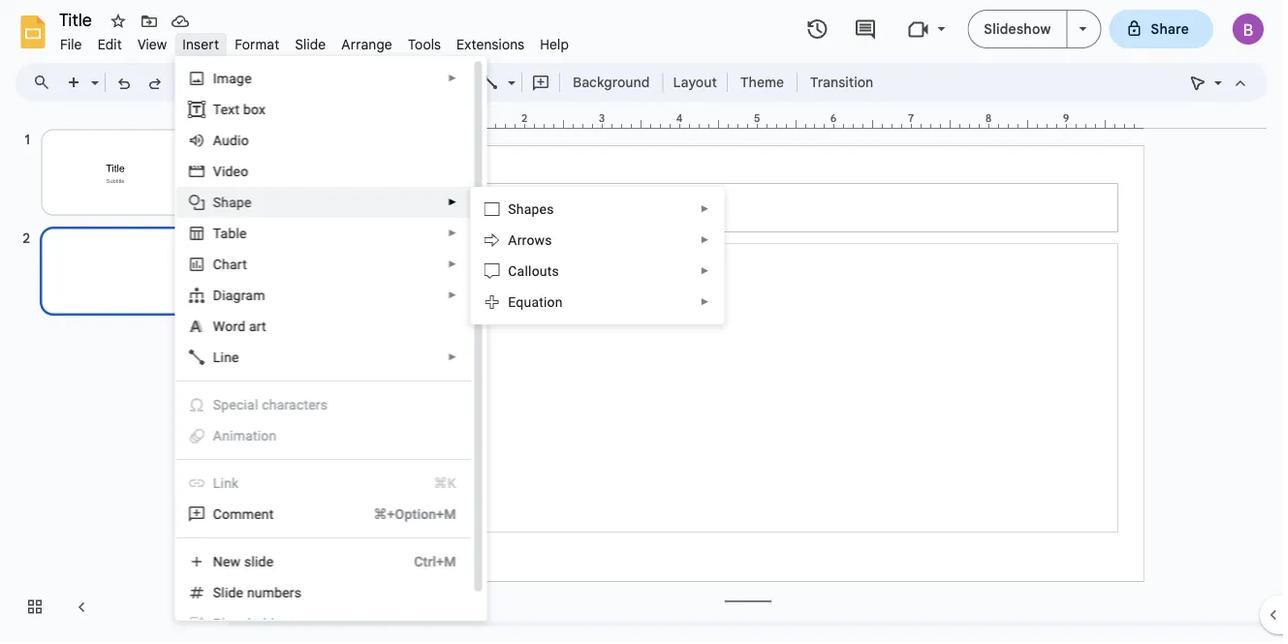 Task type: locate. For each thing, give the bounding box(es) containing it.
a
[[213, 132, 222, 148], [508, 232, 517, 248], [213, 428, 222, 444]]

background button
[[564, 68, 659, 97]]

menu item up the nimation
[[176, 390, 471, 421]]

ew
[[223, 554, 240, 570]]

e quation
[[508, 294, 563, 310]]

audio u element
[[213, 132, 254, 148]]

transition button
[[802, 68, 883, 97]]

c up the e
[[508, 263, 517, 279]]

menu item up the ment
[[176, 468, 471, 499]]

navigation
[[0, 110, 213, 643]]

menu bar banner
[[0, 0, 1284, 643]]

menu bar containing file
[[52, 25, 577, 57]]

p
[[213, 616, 221, 632]]

c for allouts
[[508, 263, 517, 279]]

presentation options image
[[1080, 27, 1087, 31]]

0 horizontal spatial s
[[213, 194, 221, 210]]

text box t element
[[213, 101, 271, 117]]

special characters c element
[[213, 397, 333, 413]]

art
[[229, 256, 247, 272], [249, 319, 266, 335]]

menu item down numbers
[[176, 609, 471, 640]]

arrange
[[342, 36, 393, 53]]

k
[[231, 476, 238, 492]]

slideshow
[[985, 20, 1052, 37]]

menu
[[127, 56, 487, 643], [471, 187, 725, 325]]

new slide n element
[[213, 554, 279, 570]]

0 vertical spatial art
[[229, 256, 247, 272]]

a inside menu item
[[213, 428, 222, 444]]

a left dio
[[213, 132, 222, 148]]

m
[[230, 507, 242, 523]]

hapes
[[517, 201, 554, 217]]

co
[[213, 507, 230, 523]]

2 menu item from the top
[[176, 421, 471, 452]]

art up the d iagram
[[229, 256, 247, 272]]

laceholder
[[221, 616, 286, 632]]

2 vertical spatial a
[[213, 428, 222, 444]]

comment m element
[[213, 507, 279, 523]]

► inside menu item
[[447, 619, 457, 630]]

Menus field
[[24, 69, 67, 96]]

0 horizontal spatial art
[[229, 256, 247, 272]]

slideshow button
[[968, 10, 1068, 48]]

v
[[213, 163, 221, 179]]

allouts
[[517, 263, 559, 279]]

ord
[[225, 319, 245, 335]]

menu containing s
[[471, 187, 725, 325]]

1 horizontal spatial s
[[508, 201, 517, 217]]

art right "ord"
[[249, 319, 266, 335]]

hape
[[221, 194, 251, 210]]

layout
[[673, 74, 717, 91]]

menu bar
[[52, 25, 577, 57]]

a for rrows
[[508, 232, 517, 248]]

a down s hapes
[[508, 232, 517, 248]]

1 vertical spatial art
[[249, 319, 266, 335]]

1 menu item from the top
[[176, 390, 471, 421]]

c
[[213, 256, 222, 272], [508, 263, 517, 279]]

file menu item
[[52, 33, 90, 56]]

menu item containing spe
[[176, 390, 471, 421]]

shapes s element
[[508, 201, 560, 217]]

s for hapes
[[508, 201, 517, 217]]

w
[[213, 319, 225, 335]]

s up the a rrows
[[508, 201, 517, 217]]

s down the v
[[213, 194, 221, 210]]

a rrows
[[508, 232, 552, 248]]

⌘k element
[[410, 474, 456, 494]]

nimation
[[222, 428, 276, 444]]

lin
[[213, 476, 231, 492]]

0 horizontal spatial c
[[213, 256, 222, 272]]

► for hapes
[[700, 204, 710, 215]]

s hape
[[213, 194, 251, 210]]

i mage
[[213, 70, 251, 86]]

callouts c element
[[508, 263, 565, 279]]

image i element
[[213, 70, 257, 86]]

spe c ial characters
[[213, 397, 327, 413]]

v ideo
[[213, 163, 248, 179]]

extensions
[[457, 36, 525, 53]]

edit menu item
[[90, 33, 130, 56]]

1 vertical spatial a
[[508, 232, 517, 248]]

3 menu item from the top
[[176, 468, 471, 499]]

le
[[236, 225, 246, 241]]

4 menu item from the top
[[176, 609, 471, 640]]

main toolbar
[[57, 68, 884, 97]]

Rename text field
[[52, 8, 103, 31]]

share button
[[1110, 10, 1214, 48]]

application
[[0, 0, 1284, 643]]

⌘k
[[434, 476, 456, 492]]

1 horizontal spatial c
[[508, 263, 517, 279]]

arrange menu item
[[334, 33, 400, 56]]

insert menu item
[[175, 33, 227, 56]]

layout button
[[668, 68, 723, 97]]

file
[[60, 36, 82, 53]]

n
[[213, 554, 223, 570]]

►
[[447, 73, 457, 84], [447, 197, 457, 208], [700, 204, 710, 215], [447, 228, 457, 239], [700, 235, 710, 246], [447, 259, 457, 270], [700, 266, 710, 277], [447, 290, 457, 301], [700, 297, 710, 308], [447, 352, 457, 363], [447, 619, 457, 630]]

menu item
[[176, 390, 471, 421], [176, 421, 471, 452], [176, 468, 471, 499], [176, 609, 471, 640]]

chart h element
[[213, 256, 252, 272]]

s hapes
[[508, 201, 554, 217]]

s for hape
[[213, 194, 221, 210]]

slide
[[295, 36, 326, 53]]

menu item down characters
[[176, 421, 471, 452]]

ta
[[213, 225, 228, 241]]

► for quation
[[700, 297, 710, 308]]

edit
[[98, 36, 122, 53]]

theme button
[[732, 68, 793, 97]]

⌘+option+m element
[[350, 505, 456, 525]]

new slide with layout image
[[86, 70, 99, 77]]

s
[[213, 194, 221, 210], [508, 201, 517, 217]]

slide
[[244, 554, 273, 570]]

ta b le
[[213, 225, 246, 241]]

format
[[235, 36, 280, 53]]

application containing slideshow
[[0, 0, 1284, 643]]

lin k
[[213, 476, 238, 492]]

diagram d element
[[213, 287, 271, 303]]

a u dio
[[213, 132, 249, 148]]

t ext box
[[213, 101, 265, 117]]

c up d
[[213, 256, 222, 272]]

table b element
[[213, 225, 252, 241]]

a down 'spe'
[[213, 428, 222, 444]]

view menu item
[[130, 33, 175, 56]]

format menu item
[[227, 33, 287, 56]]

1 horizontal spatial art
[[249, 319, 266, 335]]

0 vertical spatial a
[[213, 132, 222, 148]]

► for allouts
[[700, 266, 710, 277]]

line q element
[[213, 350, 245, 366]]

mode and view toolbar
[[1183, 63, 1257, 102]]

d
[[213, 287, 222, 303]]



Task type: describe. For each thing, give the bounding box(es) containing it.
ctrl+m element
[[391, 553, 456, 572]]

► for rrows
[[700, 235, 710, 246]]

animation a element
[[213, 428, 282, 444]]

a for u
[[213, 132, 222, 148]]

help menu item
[[533, 33, 577, 56]]

a for nimation
[[213, 428, 222, 444]]

i
[[213, 70, 217, 86]]

transition
[[811, 74, 874, 91]]

u
[[222, 132, 229, 148]]

⌘+option+m
[[373, 507, 456, 523]]

arrows a element
[[508, 232, 558, 248]]

art for w ord art
[[249, 319, 266, 335]]

box
[[243, 101, 265, 117]]

menu item containing a
[[176, 421, 471, 452]]

ctrl+m
[[414, 554, 456, 570]]

tools
[[408, 36, 441, 53]]

slide numbers e element
[[213, 585, 307, 601]]

ext
[[220, 101, 239, 117]]

► for mage
[[447, 73, 457, 84]]

live pointer settings image
[[1210, 70, 1223, 77]]

characters
[[261, 397, 327, 413]]

h
[[222, 256, 229, 272]]

p laceholder
[[213, 616, 286, 632]]

spe
[[213, 397, 236, 413]]

ideo
[[221, 163, 248, 179]]

link k element
[[213, 476, 244, 492]]

n ew slide
[[213, 554, 273, 570]]

share
[[1151, 20, 1190, 37]]

menu item containing p
[[176, 609, 471, 640]]

slide menu item
[[287, 33, 334, 56]]

e
[[508, 294, 516, 310]]

insert
[[183, 36, 219, 53]]

extensions menu item
[[449, 33, 533, 56]]

ment
[[242, 507, 274, 523]]

help
[[540, 36, 569, 53]]

menu item containing lin
[[176, 468, 471, 499]]

placeholder p element
[[213, 616, 292, 632]]

Star checkbox
[[105, 8, 132, 35]]

d iagram
[[213, 287, 265, 303]]

dio
[[229, 132, 249, 148]]

quation
[[516, 294, 563, 310]]

ial
[[243, 397, 258, 413]]

background
[[573, 74, 650, 91]]

menu bar inside menu bar banner
[[52, 25, 577, 57]]

c allouts
[[508, 263, 559, 279]]

word art w element
[[213, 319, 272, 335]]

iagram
[[222, 287, 265, 303]]

w ord art
[[213, 319, 266, 335]]

► for hape
[[447, 197, 457, 208]]

theme
[[741, 74, 785, 91]]

video v element
[[213, 163, 254, 179]]

shape s element
[[213, 194, 257, 210]]

► for iagram
[[447, 290, 457, 301]]

rrows
[[517, 232, 552, 248]]

c
[[236, 397, 243, 413]]

slid e numbers
[[213, 585, 301, 601]]

c h art
[[213, 256, 247, 272]]

slid
[[213, 585, 236, 601]]

a nimation
[[213, 428, 276, 444]]

tools menu item
[[400, 33, 449, 56]]

select line image
[[503, 70, 516, 77]]

menu containing i
[[127, 56, 487, 643]]

line
[[213, 350, 239, 366]]

b
[[228, 225, 236, 241]]

equation e element
[[508, 294, 569, 310]]

e
[[236, 585, 243, 601]]

view
[[138, 36, 167, 53]]

co m ment
[[213, 507, 274, 523]]

mage
[[217, 70, 251, 86]]

t
[[213, 101, 220, 117]]

art for c h art
[[229, 256, 247, 272]]

numbers
[[247, 585, 301, 601]]

c for h
[[213, 256, 222, 272]]

► for laceholder
[[447, 619, 457, 630]]



Task type: vqa. For each thing, say whether or not it's contained in the screenshot.


